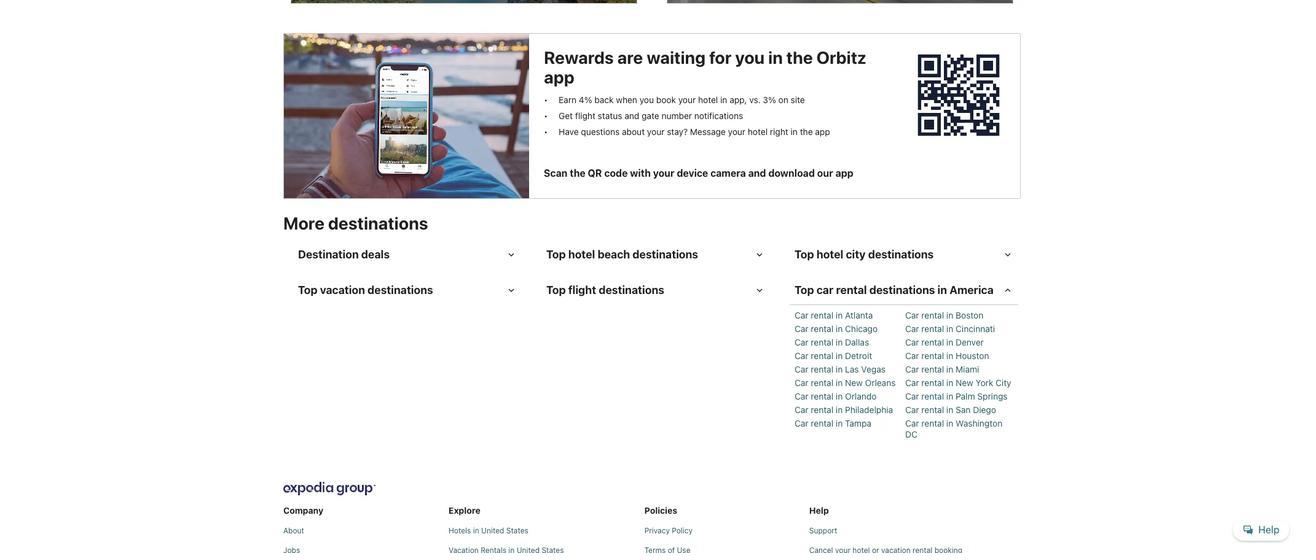 Task type: describe. For each thing, give the bounding box(es) containing it.
flight for top
[[569, 284, 596, 297]]

car rental in palm springs link
[[906, 392, 1014, 403]]

rental inside dropdown button
[[836, 284, 867, 297]]

chicago
[[845, 324, 878, 335]]

top hotel city destinations
[[795, 249, 934, 262]]

about
[[283, 527, 304, 536]]

when
[[616, 95, 638, 105]]

las
[[845, 365, 859, 375]]

in left las
[[836, 365, 843, 375]]

car rental in dallas link
[[795, 338, 903, 349]]

in up the car rental in cincinnati link
[[947, 311, 954, 321]]

car rental in philadelphia link
[[795, 405, 903, 417]]

top for top hotel beach destinations
[[547, 249, 566, 262]]

top hotel beach destinations
[[547, 249, 698, 262]]

denver
[[956, 338, 984, 348]]

america
[[950, 284, 994, 297]]

gate
[[642, 111, 660, 121]]

help
[[810, 506, 829, 517]]

vegas
[[862, 365, 886, 375]]

destinations down destination deals "dropdown button"
[[368, 284, 433, 297]]

vacation
[[320, 284, 365, 297]]

car rental in orlando link
[[795, 392, 903, 403]]

car rental in cincinnati link
[[906, 324, 1014, 335]]

app,
[[730, 95, 747, 105]]

privacy policy
[[645, 527, 693, 536]]

device
[[677, 168, 708, 179]]

destination deals button
[[291, 241, 524, 270]]

policies
[[645, 506, 678, 517]]

small image for top flight destinations
[[754, 286, 766, 297]]

scan
[[544, 168, 568, 179]]

you for for
[[736, 48, 765, 68]]

app for have questions about your stay? message your hotel right in the app
[[816, 127, 831, 137]]

hotel inside top hotel beach destinations dropdown button
[[569, 249, 595, 262]]

our
[[818, 168, 834, 179]]

car rental in palm springs car rental in philadelphia
[[795, 392, 1008, 416]]

destinations up top car rental destinations in america dropdown button
[[869, 249, 934, 262]]

book
[[657, 95, 676, 105]]

in down the car rental in atlanta
[[836, 324, 843, 335]]

orleans
[[866, 378, 896, 389]]

palm
[[956, 392, 976, 402]]

about link
[[283, 527, 444, 537]]

list containing company
[[283, 478, 1031, 554]]

more destinations region
[[276, 207, 1029, 456]]

2 vertical spatial the
[[570, 168, 586, 179]]

in left palm at the right bottom of the page
[[947, 392, 954, 402]]

policy
[[672, 527, 693, 536]]

city
[[846, 249, 866, 262]]

earn
[[559, 95, 577, 105]]

destinations down top hotel beach destinations
[[599, 284, 665, 297]]

car rental in new orleans link
[[795, 378, 903, 389]]

small image for top hotel city destinations
[[1003, 250, 1014, 261]]

hotels in united states link
[[449, 527, 640, 537]]

small image for top vacation destinations
[[506, 286, 517, 297]]

dc
[[906, 430, 918, 441]]

and inside list item
[[625, 111, 640, 121]]

get flight status and gate number notifications
[[559, 111, 744, 121]]

washington
[[956, 419, 1003, 429]]

privacy
[[645, 527, 670, 536]]

boston
[[956, 311, 984, 321]]

car rental in tampa link
[[795, 419, 903, 430]]

car rental in miami car rental in new orleans
[[795, 365, 980, 389]]

more destinations
[[283, 214, 428, 234]]

about
[[622, 127, 645, 137]]

more
[[283, 214, 325, 234]]

policies list item
[[645, 501, 805, 554]]

car rental in washington dc
[[906, 419, 1003, 441]]

for
[[710, 48, 732, 68]]

car rental in houston car rental in las vegas
[[795, 351, 990, 375]]

your right with
[[653, 168, 675, 179]]

small image for top car rental destinations in america
[[1003, 286, 1014, 297]]

car rental in denver link
[[906, 338, 1014, 349]]

top car rental destinations in america button
[[788, 277, 1021, 305]]

vs.
[[750, 95, 761, 105]]

small image for top hotel beach destinations
[[754, 250, 766, 261]]

hotel inside earn 4% back when you book your hotel in app, vs. 3% on site list item
[[699, 95, 718, 105]]

company list item
[[283, 501, 444, 554]]

app for scan the qr code with your device camera and download our app
[[836, 168, 854, 179]]

car rental in detroit link
[[795, 351, 903, 362]]

privacy policy link
[[645, 527, 805, 537]]

new inside car rental in new york city car rental in orlando
[[956, 378, 974, 389]]

the inside the rewards are waiting for you in the orbitz app
[[787, 48, 813, 68]]

top for top flight destinations
[[547, 284, 566, 297]]

miami
[[956, 365, 980, 375]]

atlanta
[[845, 311, 873, 321]]

car rental in san diego car rental in tampa
[[795, 405, 997, 429]]

explore list item
[[449, 501, 640, 554]]

car rental in boston link
[[906, 311, 1014, 322]]

are
[[618, 48, 643, 68]]

hotels in united states
[[449, 527, 529, 536]]

expedia group logo image
[[283, 483, 376, 496]]

in up car rental in chicago link at the bottom of the page
[[836, 311, 843, 321]]

4%
[[579, 95, 592, 105]]



Task type: vqa. For each thing, say whether or not it's contained in the screenshot.
List your property link on the top right of the page
no



Task type: locate. For each thing, give the bounding box(es) containing it.
flight down top hotel beach destinations
[[569, 284, 596, 297]]

1 horizontal spatial and
[[749, 168, 766, 179]]

destinations up top flight destinations dropdown button
[[633, 249, 698, 262]]

springs
[[978, 392, 1008, 402]]

and
[[625, 111, 640, 121], [749, 168, 766, 179]]

1 horizontal spatial app
[[816, 127, 831, 137]]

1 horizontal spatial new
[[956, 378, 974, 389]]

in down car rental in denver link at the bottom right of page
[[947, 351, 954, 362]]

beach
[[598, 249, 630, 262]]

car rental in san diego link
[[906, 405, 1014, 417]]

you for when
[[640, 95, 654, 105]]

the right right at top
[[800, 127, 813, 137]]

new up palm at the right bottom of the page
[[956, 378, 974, 389]]

new down las
[[845, 378, 863, 389]]

dallas
[[845, 338, 870, 348]]

hotels
[[449, 527, 471, 536]]

in down car rental in chicago link at the bottom of the page
[[836, 338, 843, 348]]

0 vertical spatial the
[[787, 48, 813, 68]]

in down car rental in philadelphia link
[[836, 419, 843, 429]]

back
[[595, 95, 614, 105]]

app inside the rewards are waiting for you in the orbitz app
[[544, 67, 575, 88]]

app up our
[[816, 127, 831, 137]]

rental
[[836, 284, 867, 297], [811, 311, 834, 321], [922, 311, 945, 321], [811, 324, 834, 335], [922, 324, 945, 335], [811, 338, 834, 348], [922, 338, 945, 348], [811, 351, 834, 362], [922, 351, 945, 362], [811, 365, 834, 375], [922, 365, 945, 375], [811, 378, 834, 389], [922, 378, 945, 389], [811, 392, 834, 402], [922, 392, 945, 402], [811, 405, 834, 416], [922, 405, 945, 416], [811, 419, 834, 429], [922, 419, 945, 429]]

3%
[[763, 95, 776, 105]]

you up gate
[[640, 95, 654, 105]]

in right hotels
[[473, 527, 479, 536]]

flight down 4%
[[575, 111, 596, 121]]

car rental in atlanta link
[[795, 311, 903, 322]]

york
[[976, 378, 994, 389]]

help list item
[[810, 501, 1031, 554]]

car rental in washington dc link
[[906, 419, 1014, 441]]

with
[[630, 168, 651, 179]]

destinations
[[328, 214, 428, 234], [633, 249, 698, 262], [869, 249, 934, 262], [368, 284, 433, 297], [599, 284, 665, 297], [870, 284, 935, 297]]

support
[[810, 527, 838, 536]]

car rental in boston car rental in chicago
[[795, 311, 984, 335]]

hotel up "get flight status and gate number notifications" list item
[[699, 95, 718, 105]]

0 vertical spatial you
[[736, 48, 765, 68]]

in down car rental in boston link on the bottom right of the page
[[947, 324, 954, 335]]

city
[[996, 378, 1012, 389]]

in up the "3%"
[[769, 48, 783, 68]]

in inside dropdown button
[[938, 284, 948, 297]]

app right our
[[836, 168, 854, 179]]

site
[[791, 95, 805, 105]]

small image inside top vacation destinations dropdown button
[[506, 286, 517, 297]]

destinations up deals
[[328, 214, 428, 234]]

1 vertical spatial list
[[283, 478, 1031, 554]]

2 vertical spatial app
[[836, 168, 854, 179]]

top vacation destinations button
[[291, 277, 524, 305]]

number
[[662, 111, 692, 121]]

0 vertical spatial list
[[544, 88, 887, 138]]

status
[[598, 111, 623, 121]]

download
[[769, 168, 815, 179]]

philadelphia
[[845, 405, 894, 416]]

1 vertical spatial you
[[640, 95, 654, 105]]

2 small image from the left
[[1003, 286, 1014, 297]]

in left america
[[938, 284, 948, 297]]

destination
[[298, 249, 359, 262]]

in right right at top
[[791, 127, 798, 137]]

car
[[817, 284, 834, 297]]

you right for at the right of the page
[[736, 48, 765, 68]]

the inside list item
[[800, 127, 813, 137]]

on
[[779, 95, 789, 105]]

top hotel beach destinations button
[[539, 241, 773, 270]]

in left app,
[[721, 95, 728, 105]]

app inside list item
[[816, 127, 831, 137]]

you inside list item
[[640, 95, 654, 105]]

you inside the rewards are waiting for you in the orbitz app
[[736, 48, 765, 68]]

0 vertical spatial and
[[625, 111, 640, 121]]

small image inside top hotel beach destinations dropdown button
[[754, 250, 766, 261]]

small image
[[754, 286, 766, 297], [1003, 286, 1014, 297]]

diego
[[973, 405, 997, 416]]

small image
[[506, 250, 517, 261], [754, 250, 766, 261], [1003, 250, 1014, 261], [506, 286, 517, 297]]

deals
[[361, 249, 390, 262]]

1 small image from the left
[[754, 286, 766, 297]]

in down "car rental in las vegas" link
[[836, 378, 843, 389]]

new
[[845, 378, 863, 389], [956, 378, 974, 389]]

small image inside top hotel city destinations dropdown button
[[1003, 250, 1014, 261]]

0 horizontal spatial you
[[640, 95, 654, 105]]

top car rental destinations in america
[[795, 284, 994, 297]]

car rental in cincinnati car rental in dallas
[[795, 324, 996, 348]]

0 vertical spatial flight
[[575, 111, 596, 121]]

in down car rental in dallas link
[[836, 351, 843, 362]]

hotel left right at top
[[748, 127, 768, 137]]

privacy policy list
[[645, 522, 805, 554]]

orbitz
[[817, 48, 867, 68]]

in down the car rental in cincinnati link
[[947, 338, 954, 348]]

car rental in new york city car rental in orlando
[[795, 378, 1012, 402]]

car rental in miami link
[[906, 365, 1014, 376]]

small image inside destination deals "dropdown button"
[[506, 250, 517, 261]]

the left qr
[[570, 168, 586, 179]]

right
[[770, 127, 789, 137]]

1 horizontal spatial small image
[[1003, 286, 1014, 297]]

your down the get flight status and gate number notifications
[[647, 127, 665, 137]]

support list
[[810, 522, 1031, 554]]

in inside explore list item
[[473, 527, 479, 536]]

your inside earn 4% back when you book your hotel in app, vs. 3% on site list item
[[679, 95, 696, 105]]

top flight destinations button
[[539, 277, 773, 305]]

your down notifications at the right top of page
[[728, 127, 746, 137]]

and right camera
[[749, 168, 766, 179]]

in inside car rental in washington dc
[[947, 419, 954, 429]]

tampa
[[845, 419, 872, 429]]

united
[[481, 527, 504, 536]]

0 horizontal spatial new
[[845, 378, 863, 389]]

have questions about your stay? message your hotel right in the app list item
[[544, 127, 877, 138]]

camera
[[711, 168, 746, 179]]

in down 'car rental in san diego' link
[[947, 419, 954, 429]]

cincinnati
[[956, 324, 996, 335]]

code
[[605, 168, 628, 179]]

in left "san"
[[947, 405, 954, 416]]

states
[[506, 527, 529, 536]]

orlando
[[845, 392, 877, 402]]

scan the qr code with your device camera and download our app
[[544, 168, 854, 179]]

hotel inside have questions about your stay? message your hotel right in the app list item
[[748, 127, 768, 137]]

1 vertical spatial app
[[816, 127, 831, 137]]

top
[[547, 249, 566, 262], [795, 249, 814, 262], [298, 284, 318, 297], [547, 284, 566, 297], [795, 284, 814, 297]]

car inside car rental in washington dc
[[906, 419, 920, 429]]

0 horizontal spatial and
[[625, 111, 640, 121]]

car rental in las vegas link
[[795, 365, 903, 376]]

small image for destination deals
[[506, 250, 517, 261]]

top hotel city destinations button
[[788, 241, 1021, 270]]

in down car rental in miami link
[[947, 378, 954, 389]]

in
[[769, 48, 783, 68], [721, 95, 728, 105], [791, 127, 798, 137], [938, 284, 948, 297], [836, 311, 843, 321], [947, 311, 954, 321], [836, 324, 843, 335], [947, 324, 954, 335], [836, 338, 843, 348], [947, 338, 954, 348], [836, 351, 843, 362], [947, 351, 954, 362], [836, 365, 843, 375], [947, 365, 954, 375], [836, 378, 843, 389], [947, 378, 954, 389], [836, 392, 843, 402], [947, 392, 954, 402], [836, 405, 843, 416], [947, 405, 954, 416], [836, 419, 843, 429], [947, 419, 954, 429], [473, 527, 479, 536]]

hotels in united states list
[[449, 522, 640, 554]]

hotel left city
[[817, 249, 844, 262]]

questions
[[581, 127, 620, 137]]

qr code image
[[912, 48, 1007, 143]]

rewards are waiting for you in the orbitz app region
[[544, 48, 887, 185]]

2 new from the left
[[956, 378, 974, 389]]

0 horizontal spatial app
[[544, 67, 575, 88]]

explore
[[449, 506, 481, 517]]

car rental in atlanta
[[795, 311, 873, 321]]

list containing earn 4% back when you book your hotel in app, vs. 3% on site
[[544, 88, 887, 138]]

flight inside dropdown button
[[569, 284, 596, 297]]

1 new from the left
[[845, 378, 863, 389]]

message
[[690, 127, 726, 137]]

earn 4% back when you book your hotel in app, vs. 3% on site list item
[[544, 95, 877, 106]]

flight inside list item
[[575, 111, 596, 121]]

in down car rental in houston link
[[947, 365, 954, 375]]

1 vertical spatial and
[[749, 168, 766, 179]]

hotel
[[699, 95, 718, 105], [748, 127, 768, 137], [569, 249, 595, 262], [817, 249, 844, 262]]

new inside "car rental in miami car rental in new orleans"
[[845, 378, 863, 389]]

about list
[[283, 522, 444, 554]]

in down car rental in orlando link
[[836, 405, 843, 416]]

small image inside top car rental destinations in america dropdown button
[[1003, 286, 1014, 297]]

earn 4% back when you book your hotel in app, vs. 3% on site
[[559, 95, 805, 105]]

company
[[283, 506, 324, 517]]

your up number
[[679, 95, 696, 105]]

2 horizontal spatial app
[[836, 168, 854, 179]]

hotel left beach
[[569, 249, 595, 262]]

and up about
[[625, 111, 640, 121]]

detroit
[[845, 351, 873, 362]]

list
[[544, 88, 887, 138], [283, 478, 1031, 554]]

0 vertical spatial app
[[544, 67, 575, 88]]

stay?
[[667, 127, 688, 137]]

top for top car rental destinations in america
[[795, 284, 814, 297]]

rewards
[[544, 48, 614, 68]]

in inside the rewards are waiting for you in the orbitz app
[[769, 48, 783, 68]]

1 vertical spatial the
[[800, 127, 813, 137]]

1 vertical spatial flight
[[569, 284, 596, 297]]

1 horizontal spatial you
[[736, 48, 765, 68]]

destinations up car rental in boston car rental in chicago
[[870, 284, 935, 297]]

top flight destinations
[[547, 284, 665, 297]]

0 horizontal spatial small image
[[754, 286, 766, 297]]

get flight status and gate number notifications list item
[[544, 111, 877, 122]]

top for top hotel city destinations
[[795, 249, 814, 262]]

app up earn
[[544, 67, 575, 88]]

have
[[559, 127, 579, 137]]

small image inside top flight destinations dropdown button
[[754, 286, 766, 297]]

car rental in houston link
[[906, 351, 1014, 362]]

san
[[956, 405, 971, 416]]

have questions about your stay? message your hotel right in the app
[[559, 127, 831, 137]]

hotel inside top hotel city destinations dropdown button
[[817, 249, 844, 262]]

in down car rental in new orleans link
[[836, 392, 843, 402]]

top for top vacation destinations
[[298, 284, 318, 297]]

the left "orbitz"
[[787, 48, 813, 68]]

car rental in denver car rental in detroit
[[795, 338, 984, 362]]

flight for get
[[575, 111, 596, 121]]

rental inside car rental in washington dc
[[922, 419, 945, 429]]



